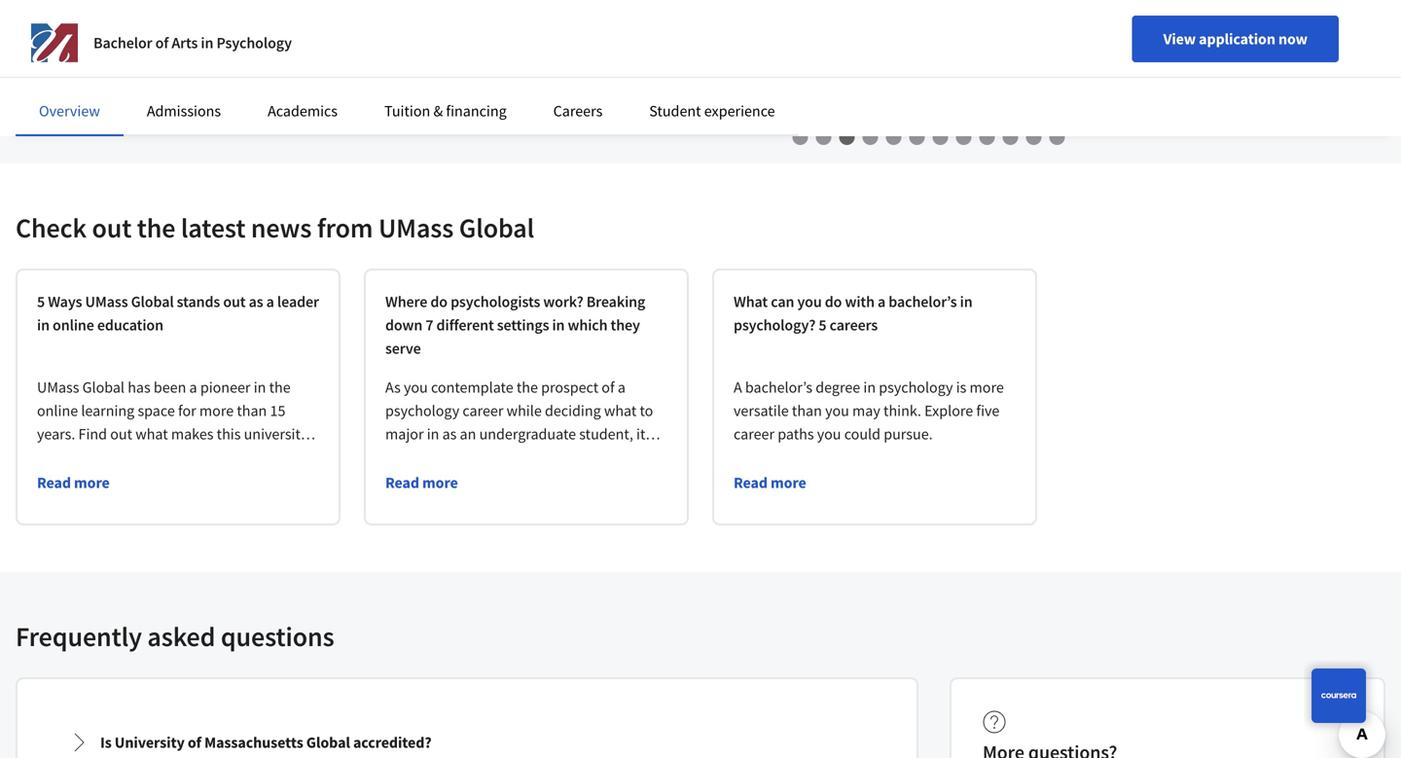 Task type: locate. For each thing, give the bounding box(es) containing it.
may up could
[[853, 401, 881, 420]]

careers
[[553, 101, 603, 121]]

psychology
[[879, 378, 953, 397], [385, 401, 460, 420]]

2 horizontal spatial read
[[734, 473, 768, 492]]

out right 'check'
[[92, 211, 132, 245]]

ahead
[[528, 448, 569, 467]]

0 horizontal spatial 5
[[37, 292, 45, 311]]

umass right the from
[[379, 211, 454, 245]]

may down determines
[[149, 72, 177, 91]]

may
[[149, 72, 177, 91], [853, 401, 881, 420], [385, 471, 413, 491]]

0 horizontal spatial do
[[431, 292, 448, 311]]

more
[[970, 378, 1004, 397], [199, 401, 234, 420], [74, 473, 110, 492], [422, 473, 458, 492], [771, 473, 807, 492]]

they
[[611, 315, 640, 335]]

3 read from the left
[[734, 473, 768, 492]]

0 vertical spatial as
[[249, 292, 263, 311]]

the inside umass global has been a pioneer in the online learning space for more than 15 years. find out what makes this university stand out among others. read more
[[269, 378, 291, 397]]

of inside as you contemplate the prospect of a psychology career while deciding what to major in as an undergraduate student, it can be helpful to look ahead and see what may await you in the field.
[[602, 378, 615, 397]]

now
[[1279, 29, 1308, 49]]

5 left ways
[[37, 292, 45, 311]]

what down space
[[135, 424, 168, 444]]

0 horizontal spatial degree
[[301, 72, 346, 91]]

2 horizontal spatial read more link
[[734, 473, 807, 492]]

university inside ¹each university determines the number of pre-approved prior learning credits that may count towards the degree requirements according to institutional policies.
[[56, 49, 120, 68]]

versatile
[[734, 401, 789, 420]]

a up student,
[[618, 378, 626, 397]]

1 vertical spatial university
[[244, 424, 308, 444]]

of left pre-
[[279, 49, 292, 68]]

1 horizontal spatial 5
[[819, 315, 827, 335]]

may inside ¹each university determines the number of pre-approved prior learning credits that may count towards the degree requirements according to institutional policies.
[[149, 72, 177, 91]]

read for a bachelor's degree in psychology is more versatile than you may think. explore five career paths you could pursue.
[[734, 473, 768, 492]]

0 horizontal spatial can
[[385, 448, 409, 467]]

1 horizontal spatial as
[[442, 424, 457, 444]]

&
[[434, 101, 443, 121]]

out inside 5 ways umass global stands out as a leader in online education
[[223, 292, 246, 311]]

umass up years.
[[37, 378, 79, 397]]

a bachelor's degree in psychology is more versatile than you may think. explore five career paths you could pursue.
[[734, 378, 1004, 444]]

0 horizontal spatial read more link
[[37, 473, 110, 492]]

a right been
[[189, 378, 197, 397]]

2 read more from the left
[[734, 473, 807, 492]]

of right prospect at the left
[[602, 378, 615, 397]]

bachelor of arts in psychology
[[93, 33, 292, 53]]

as left the leader
[[249, 292, 263, 311]]

student experience link
[[649, 101, 775, 121]]

1 vertical spatial learning
[[81, 401, 135, 420]]

credits
[[72, 72, 116, 91]]

read more link down paths
[[734, 473, 807, 492]]

of inside ¹each university determines the number of pre-approved prior learning credits that may count towards the degree requirements according to institutional policies.
[[279, 49, 292, 68]]

towards
[[221, 72, 274, 91]]

1 horizontal spatial read more
[[734, 473, 807, 492]]

learning inside umass global has been a pioneer in the online learning space for more than 15 years. find out what makes this university stand out among others. read more
[[81, 401, 135, 420]]

read
[[37, 473, 71, 492], [385, 473, 419, 492], [734, 473, 768, 492]]

in right arts
[[201, 33, 214, 53]]

do
[[431, 292, 448, 311], [825, 292, 842, 311]]

1 horizontal spatial degree
[[816, 378, 861, 397]]

0 vertical spatial degree
[[301, 72, 346, 91]]

1 horizontal spatial can
[[771, 292, 795, 311]]

0 horizontal spatial university
[[56, 49, 120, 68]]

in inside umass global has been a pioneer in the online learning space for more than 15 years. find out what makes this university stand out among others. read more
[[254, 378, 266, 397]]

1 do from the left
[[431, 292, 448, 311]]

0 horizontal spatial read
[[37, 473, 71, 492]]

be
[[412, 448, 428, 467]]

2 horizontal spatial may
[[853, 401, 881, 420]]

what up student,
[[604, 401, 637, 420]]

as
[[249, 292, 263, 311], [442, 424, 457, 444]]

in down ways
[[37, 315, 50, 335]]

a inside 5 ways umass global stands out as a leader in online education
[[266, 292, 274, 311]]

among
[[102, 448, 147, 467]]

what can you do with a bachelor's in psychology? 5 careers
[[734, 292, 973, 335]]

out right "stands"
[[223, 292, 246, 311]]

news
[[251, 211, 312, 245]]

it
[[637, 424, 646, 444]]

than left 15
[[237, 401, 267, 420]]

read down be
[[385, 473, 419, 492]]

frequently
[[16, 619, 142, 654]]

read for as you contemplate the prospect of a psychology career while deciding what to major in as an undergraduate student, it can be helpful to look ahead and see what may await you in the field.
[[385, 473, 419, 492]]

read more link down be
[[385, 473, 458, 492]]

0 horizontal spatial to
[[83, 95, 96, 115]]

what down it
[[625, 448, 658, 467]]

2 read from the left
[[385, 473, 419, 492]]

in up could
[[864, 378, 876, 397]]

2 do from the left
[[825, 292, 842, 311]]

may down be
[[385, 471, 413, 491]]

0 vertical spatial 5
[[37, 292, 45, 311]]

1 vertical spatial career
[[734, 424, 775, 444]]

read more link for umass global has been a pioneer in the online learning space for more than 15 years. find out what makes this university stand out among others.
[[37, 473, 110, 492]]

1 vertical spatial umass
[[85, 292, 128, 311]]

makes
[[171, 424, 214, 444]]

read more
[[385, 473, 458, 492], [734, 473, 807, 492]]

tuition & financing
[[384, 101, 507, 121]]

0 vertical spatial to
[[83, 95, 96, 115]]

you down helpful
[[455, 471, 480, 491]]

psychology up major
[[385, 401, 460, 420]]

university
[[56, 49, 120, 68], [244, 424, 308, 444]]

the down pre-
[[277, 72, 298, 91]]

psychology inside a bachelor's degree in psychology is more versatile than you may think. explore five career paths you could pursue.
[[879, 378, 953, 397]]

the up 15
[[269, 378, 291, 397]]

where
[[385, 292, 428, 311]]

read more link down stand
[[37, 473, 110, 492]]

read more link
[[37, 473, 110, 492], [385, 473, 458, 492], [734, 473, 807, 492]]

you up could
[[825, 401, 850, 420]]

global left accredited?
[[306, 733, 350, 752]]

1 horizontal spatial may
[[385, 471, 413, 491]]

think.
[[884, 401, 922, 420]]

1 vertical spatial may
[[853, 401, 881, 420]]

to left look on the bottom left of page
[[480, 448, 494, 467]]

0 horizontal spatial read more
[[385, 473, 458, 492]]

2 horizontal spatial umass
[[379, 211, 454, 245]]

pursue.
[[884, 424, 933, 444]]

0 vertical spatial bachelor's
[[889, 292, 957, 311]]

0 horizontal spatial learning
[[16, 72, 69, 91]]

online down ways
[[53, 315, 94, 335]]

the
[[200, 49, 222, 68], [277, 72, 298, 91], [137, 211, 176, 245], [269, 378, 291, 397], [517, 378, 538, 397], [498, 471, 520, 491]]

in down work?
[[552, 315, 565, 335]]

as you contemplate the prospect of a psychology career while deciding what to major in as an undergraduate student, it can be helpful to look ahead and see what may await you in the field.
[[385, 378, 658, 491]]

read more down be
[[385, 473, 458, 492]]

0 horizontal spatial as
[[249, 292, 263, 311]]

do inside where do psychologists work? breaking down 7 different settings in which they serve
[[431, 292, 448, 311]]

approved
[[322, 49, 385, 68]]

university down 15
[[244, 424, 308, 444]]

can inside what can you do with a bachelor's in psychology? 5 careers
[[771, 292, 795, 311]]

umass up education
[[85, 292, 128, 311]]

is
[[956, 378, 967, 397]]

can left be
[[385, 448, 409, 467]]

read more link for a bachelor's degree in psychology is more versatile than you may think. explore five career paths you could pursue.
[[734, 473, 807, 492]]

umass global has been a pioneer in the online learning space for more than 15 years. find out what makes this university stand out among others. read more
[[37, 378, 308, 492]]

and
[[572, 448, 597, 467]]

global inside umass global has been a pioneer in the online learning space for more than 15 years. find out what makes this university stand out among others. read more
[[82, 378, 125, 397]]

may inside as you contemplate the prospect of a psychology career while deciding what to major in as an undergraduate student, it can be helpful to look ahead and see what may await you in the field.
[[385, 471, 413, 491]]

learning
[[16, 72, 69, 91], [81, 401, 135, 420]]

0 horizontal spatial career
[[463, 401, 504, 420]]

has
[[128, 378, 151, 397]]

learning up according
[[16, 72, 69, 91]]

learning for university
[[16, 72, 69, 91]]

of right university at left bottom
[[188, 733, 201, 752]]

1 vertical spatial online
[[37, 401, 78, 420]]

degree inside a bachelor's degree in psychology is more versatile than you may think. explore five career paths you could pursue.
[[816, 378, 861, 397]]

is
[[100, 733, 112, 752]]

to up it
[[640, 401, 653, 420]]

you up psychology?
[[798, 292, 822, 311]]

read down stand
[[37, 473, 71, 492]]

career down contemplate at the left of the page
[[463, 401, 504, 420]]

5 ways umass global stands out as a leader in online education
[[37, 292, 319, 335]]

is university of massachusetts global accredited? button
[[54, 715, 881, 758]]

in up is
[[960, 292, 973, 311]]

you left could
[[817, 424, 841, 444]]

2 than from the left
[[792, 401, 822, 420]]

psychology up think.
[[879, 378, 953, 397]]

0 horizontal spatial psychology
[[385, 401, 460, 420]]

1 than from the left
[[237, 401, 267, 420]]

1 horizontal spatial read more link
[[385, 473, 458, 492]]

degree down pre-
[[301, 72, 346, 91]]

can inside as you contemplate the prospect of a psychology career while deciding what to major in as an undergraduate student, it can be helpful to look ahead and see what may await you in the field.
[[385, 448, 409, 467]]

latest
[[181, 211, 246, 245]]

others.
[[150, 448, 196, 467]]

2 vertical spatial may
[[385, 471, 413, 491]]

online up years.
[[37, 401, 78, 420]]

in
[[201, 33, 214, 53], [960, 292, 973, 311], [37, 315, 50, 335], [552, 315, 565, 335], [254, 378, 266, 397], [864, 378, 876, 397], [427, 424, 439, 444], [483, 471, 495, 491]]

you right as
[[404, 378, 428, 397]]

7
[[426, 315, 434, 335]]

0 vertical spatial learning
[[16, 72, 69, 91]]

online
[[53, 315, 94, 335], [37, 401, 78, 420]]

bachelor's
[[889, 292, 957, 311], [745, 378, 813, 397]]

career inside as you contemplate the prospect of a psychology career while deciding what to major in as an undergraduate student, it can be helpful to look ahead and see what may await you in the field.
[[463, 401, 504, 420]]

do up 7
[[431, 292, 448, 311]]

as inside 5 ways umass global stands out as a leader in online education
[[249, 292, 263, 311]]

0 vertical spatial online
[[53, 315, 94, 335]]

1 vertical spatial as
[[442, 424, 457, 444]]

experience
[[704, 101, 775, 121]]

out
[[92, 211, 132, 245], [223, 292, 246, 311], [110, 424, 132, 444], [76, 448, 98, 467]]

0 horizontal spatial umass
[[37, 378, 79, 397]]

1 horizontal spatial learning
[[81, 401, 135, 420]]

1 vertical spatial degree
[[816, 378, 861, 397]]

slides element
[[527, 117, 1331, 161]]

1 read more from the left
[[385, 473, 458, 492]]

university inside umass global has been a pioneer in the online learning space for more than 15 years. find out what makes this university stand out among others. read more
[[244, 424, 308, 444]]

0 horizontal spatial than
[[237, 401, 267, 420]]

academics link
[[268, 101, 338, 121]]

determines
[[123, 49, 197, 68]]

1 vertical spatial 5
[[819, 315, 827, 335]]

0 vertical spatial career
[[463, 401, 504, 420]]

in up be
[[427, 424, 439, 444]]

online inside umass global has been a pioneer in the online learning space for more than 15 years. find out what makes this university stand out among others. read more
[[37, 401, 78, 420]]

what
[[604, 401, 637, 420], [135, 424, 168, 444], [625, 448, 658, 467]]

2 read more link from the left
[[385, 473, 458, 492]]

1 vertical spatial to
[[640, 401, 653, 420]]

can up psychology?
[[771, 292, 795, 311]]

career down versatile
[[734, 424, 775, 444]]

0 vertical spatial umass
[[379, 211, 454, 245]]

learning up the find
[[81, 401, 135, 420]]

university up credits
[[56, 49, 120, 68]]

umass inside 5 ways umass global stands out as a leader in online education
[[85, 292, 128, 311]]

the up count
[[200, 49, 222, 68]]

1 read more link from the left
[[37, 473, 110, 492]]

a left the leader
[[266, 292, 274, 311]]

a right with
[[878, 292, 886, 311]]

than up paths
[[792, 401, 822, 420]]

as left an
[[442, 424, 457, 444]]

psychology?
[[734, 315, 816, 335]]

in inside a bachelor's degree in psychology is more versatile than you may think. explore five career paths you could pursue.
[[864, 378, 876, 397]]

1 horizontal spatial university
[[244, 424, 308, 444]]

serve
[[385, 339, 421, 358]]

1 vertical spatial bachelor's
[[745, 378, 813, 397]]

admissions
[[147, 101, 221, 121]]

psychologists
[[451, 292, 540, 311]]

read down versatile
[[734, 473, 768, 492]]

2 vertical spatial umass
[[37, 378, 79, 397]]

do left with
[[825, 292, 842, 311]]

1 horizontal spatial umass
[[85, 292, 128, 311]]

as
[[385, 378, 401, 397]]

0 horizontal spatial may
[[149, 72, 177, 91]]

more up 'five'
[[970, 378, 1004, 397]]

1 horizontal spatial to
[[480, 448, 494, 467]]

read more for career
[[734, 473, 807, 492]]

1 horizontal spatial read
[[385, 473, 419, 492]]

0 vertical spatial psychology
[[879, 378, 953, 397]]

can
[[771, 292, 795, 311], [385, 448, 409, 467]]

to down credits
[[83, 95, 96, 115]]

application
[[1199, 29, 1276, 49]]

1 horizontal spatial than
[[792, 401, 822, 420]]

5
[[37, 292, 45, 311], [819, 315, 827, 335]]

read more down paths
[[734, 473, 807, 492]]

1 horizontal spatial career
[[734, 424, 775, 444]]

prior
[[388, 49, 419, 68]]

careers link
[[553, 101, 603, 121]]

0 vertical spatial can
[[771, 292, 795, 311]]

bachelor's up versatile
[[745, 378, 813, 397]]

5 inside 5 ways umass global stands out as a leader in online education
[[37, 292, 45, 311]]

a
[[266, 292, 274, 311], [878, 292, 886, 311], [189, 378, 197, 397], [618, 378, 626, 397]]

in left field.
[[483, 471, 495, 491]]

bachelor's inside a bachelor's degree in psychology is more versatile than you may think. explore five career paths you could pursue.
[[745, 378, 813, 397]]

degree up could
[[816, 378, 861, 397]]

bachelor's right with
[[889, 292, 957, 311]]

0 horizontal spatial bachelor's
[[745, 378, 813, 397]]

1 vertical spatial what
[[135, 424, 168, 444]]

may inside a bachelor's degree in psychology is more versatile than you may think. explore five career paths you could pursue.
[[853, 401, 881, 420]]

5 left careers
[[819, 315, 827, 335]]

leader
[[277, 292, 319, 311]]

1 vertical spatial can
[[385, 448, 409, 467]]

ways
[[48, 292, 82, 311]]

global up education
[[131, 292, 174, 311]]

1 horizontal spatial do
[[825, 292, 842, 311]]

a inside as you contemplate the prospect of a psychology career while deciding what to major in as an undergraduate student, it can be helpful to look ahead and see what may await you in the field.
[[618, 378, 626, 397]]

you
[[798, 292, 822, 311], [404, 378, 428, 397], [825, 401, 850, 420], [817, 424, 841, 444], [455, 471, 480, 491]]

space
[[138, 401, 175, 420]]

1 vertical spatial psychology
[[385, 401, 460, 420]]

learning inside ¹each university determines the number of pre-approved prior learning credits that may count towards the degree requirements according to institutional policies.
[[16, 72, 69, 91]]

out down the find
[[76, 448, 98, 467]]

1 horizontal spatial bachelor's
[[889, 292, 957, 311]]

breaking
[[587, 292, 646, 311]]

0 vertical spatial may
[[149, 72, 177, 91]]

0 vertical spatial university
[[56, 49, 120, 68]]

1 horizontal spatial psychology
[[879, 378, 953, 397]]

while
[[507, 401, 542, 420]]

in right pioneer
[[254, 378, 266, 397]]

2 vertical spatial to
[[480, 448, 494, 467]]

degree
[[301, 72, 346, 91], [816, 378, 861, 397]]

out up among
[[110, 424, 132, 444]]

1 read from the left
[[37, 473, 71, 492]]

3 read more link from the left
[[734, 473, 807, 492]]

global left has at left
[[82, 378, 125, 397]]



Task type: vqa. For each thing, say whether or not it's contained in the screenshot.
students in the "Yes. Online students who are nearing completion of the program will be invited to attend Investiture and Commencement ceremonies on the Dartmouth campus, pending completion of all degree requirements."
no



Task type: describe. For each thing, give the bounding box(es) containing it.
a
[[734, 378, 742, 397]]

check out the latest news from umass global
[[16, 211, 534, 245]]

bachelor's inside what can you do with a bachelor's in psychology? 5 careers
[[889, 292, 957, 311]]

15
[[270, 401, 286, 420]]

5 inside what can you do with a bachelor's in psychology? 5 careers
[[819, 315, 827, 335]]

overview
[[39, 101, 100, 121]]

could
[[845, 424, 881, 444]]

student experience
[[649, 101, 775, 121]]

in inside what can you do with a bachelor's in psychology? 5 careers
[[960, 292, 973, 311]]

arts
[[172, 33, 198, 53]]

read more for in
[[385, 473, 458, 492]]

the down look on the bottom left of page
[[498, 471, 520, 491]]

global inside dropdown button
[[306, 733, 350, 752]]

more down helpful
[[422, 473, 458, 492]]

career inside a bachelor's degree in psychology is more versatile than you may think. explore five career paths you could pursue.
[[734, 424, 775, 444]]

await
[[417, 471, 452, 491]]

admissions link
[[147, 101, 221, 121]]

years.
[[37, 424, 75, 444]]

of inside dropdown button
[[188, 733, 201, 752]]

check
[[16, 211, 87, 245]]

find
[[78, 424, 107, 444]]

university of massachusetts global logo image
[[31, 19, 78, 66]]

major
[[385, 424, 424, 444]]

2 horizontal spatial to
[[640, 401, 653, 420]]

2 vertical spatial what
[[625, 448, 658, 467]]

prospect
[[541, 378, 599, 397]]

a inside what can you do with a bachelor's in psychology? 5 careers
[[878, 292, 886, 311]]

pioneer
[[200, 378, 251, 397]]

which
[[568, 315, 608, 335]]

0 vertical spatial what
[[604, 401, 637, 420]]

do inside what can you do with a bachelor's in psychology? 5 careers
[[825, 292, 842, 311]]

more inside a bachelor's degree in psychology is more versatile than you may think. explore five career paths you could pursue.
[[970, 378, 1004, 397]]

umass inside umass global has been a pioneer in the online learning space for more than 15 years. find out what makes this university stand out among others. read more
[[37, 378, 79, 397]]

careers
[[830, 315, 878, 335]]

psychology
[[217, 33, 292, 53]]

that
[[119, 72, 146, 91]]

what inside umass global has been a pioneer in the online learning space for more than 15 years. find out what makes this university stand out among others. read more
[[135, 424, 168, 444]]

undergraduate
[[479, 424, 576, 444]]

online inside 5 ways umass global stands out as a leader in online education
[[53, 315, 94, 335]]

paths
[[778, 424, 814, 444]]

as inside as you contemplate the prospect of a psychology career while deciding what to major in as an undergraduate student, it can be helpful to look ahead and see what may await you in the field.
[[442, 424, 457, 444]]

academics
[[268, 101, 338, 121]]

overview link
[[39, 101, 100, 121]]

in inside where do psychologists work? breaking down 7 different settings in which they serve
[[552, 315, 565, 335]]

an
[[460, 424, 476, 444]]

bachelor
[[93, 33, 152, 53]]

from
[[317, 211, 373, 245]]

helpful
[[431, 448, 477, 467]]

for
[[178, 401, 196, 420]]

deciding
[[545, 401, 601, 420]]

read inside umass global has been a pioneer in the online learning space for more than 15 years. find out what makes this university stand out among others. read more
[[37, 473, 71, 492]]

more down pioneer
[[199, 401, 234, 420]]

according
[[16, 95, 80, 115]]

requirements
[[349, 72, 437, 91]]

look
[[497, 448, 525, 467]]

contemplate
[[431, 378, 514, 397]]

view application now
[[1164, 29, 1308, 49]]

to inside ¹each university determines the number of pre-approved prior learning credits that may count towards the degree requirements according to institutional policies.
[[83, 95, 96, 115]]

been
[[154, 378, 186, 397]]

this
[[217, 424, 241, 444]]

than inside a bachelor's degree in psychology is more versatile than you may think. explore five career paths you could pursue.
[[792, 401, 822, 420]]

view
[[1164, 29, 1196, 49]]

more down paths
[[771, 473, 807, 492]]

in inside 5 ways umass global stands out as a leader in online education
[[37, 315, 50, 335]]

university
[[115, 733, 185, 752]]

financing
[[446, 101, 507, 121]]

number
[[225, 49, 276, 68]]

with
[[845, 292, 875, 311]]

tuition
[[384, 101, 430, 121]]

more down among
[[74, 473, 110, 492]]

where do psychologists work? breaking down 7 different settings in which they serve
[[385, 292, 646, 358]]

asked
[[147, 619, 215, 654]]

massachusetts
[[204, 733, 303, 752]]

explore
[[925, 401, 973, 420]]

institutional
[[99, 95, 178, 115]]

accredited?
[[353, 733, 432, 752]]

down
[[385, 315, 423, 335]]

education
[[97, 315, 163, 335]]

what
[[734, 292, 768, 311]]

learning for global
[[81, 401, 135, 420]]

read more link for as you contemplate the prospect of a psychology career while deciding what to major in as an undergraduate student, it can be helpful to look ahead and see what may await you in the field.
[[385, 473, 458, 492]]

a inside umass global has been a pioneer in the online learning space for more than 15 years. find out what makes this university stand out among others. read more
[[189, 378, 197, 397]]

the left latest
[[137, 211, 176, 245]]

¹each
[[16, 49, 53, 68]]

global inside 5 ways umass global stands out as a leader in online education
[[131, 292, 174, 311]]

psychology inside as you contemplate the prospect of a psychology career while deciding what to major in as an undergraduate student, it can be helpful to look ahead and see what may await you in the field.
[[385, 401, 460, 420]]

student
[[649, 101, 701, 121]]

student,
[[579, 424, 633, 444]]

than inside umass global has been a pioneer in the online learning space for more than 15 years. find out what makes this university stand out among others. read more
[[237, 401, 267, 420]]

five
[[977, 401, 1000, 420]]

field.
[[523, 471, 555, 491]]

stand
[[37, 448, 73, 467]]

policies.
[[182, 95, 236, 115]]

of left arts
[[155, 33, 169, 53]]

view application now button
[[1132, 16, 1339, 62]]

you inside what can you do with a bachelor's in psychology? 5 careers
[[798, 292, 822, 311]]

frequently asked questions
[[16, 619, 334, 654]]

global up psychologists
[[459, 211, 534, 245]]

is university of massachusetts global accredited?
[[100, 733, 432, 752]]

the up while
[[517, 378, 538, 397]]

work?
[[543, 292, 584, 311]]

different
[[437, 315, 494, 335]]

degree inside ¹each university determines the number of pre-approved prior learning credits that may count towards the degree requirements according to institutional policies.
[[301, 72, 346, 91]]



